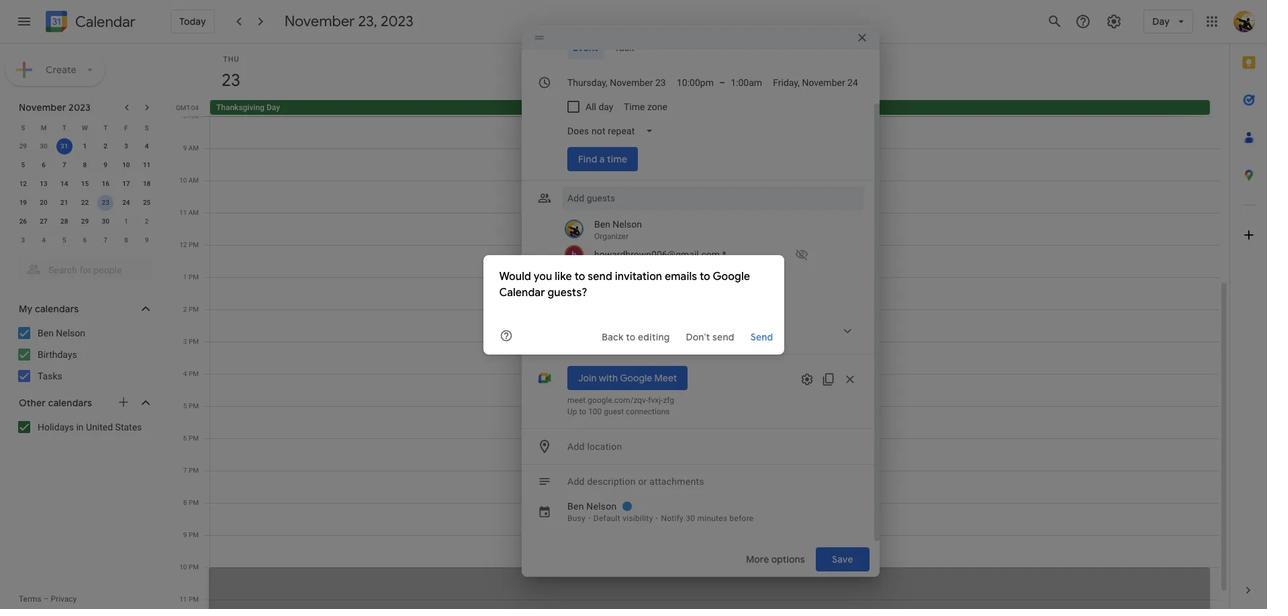 Task type: locate. For each thing, give the bounding box(es) containing it.
pm down 10 pm
[[189, 596, 199, 603]]

meet.google.com/zqv-fvxj-zfg up to 100 guest connections
[[567, 395, 674, 416]]

1 vertical spatial ben
[[38, 328, 54, 338]]

nelson inside ben nelson organizer
[[613, 219, 642, 230]]

calendars up ben nelson
[[35, 303, 79, 315]]

row down w
[[13, 137, 157, 156]]

29 for october 29 'element'
[[19, 142, 27, 150]]

1 horizontal spatial 7
[[104, 236, 107, 244]]

today button
[[171, 9, 215, 34]]

6 down 5 pm
[[183, 434, 187, 442]]

1 vertical spatial 11
[[179, 209, 187, 216]]

8 down december 1 element
[[124, 236, 128, 244]]

12 inside thanksgiving day grid
[[179, 241, 187, 248]]

3 for 3 pm
[[183, 338, 187, 345]]

5 row from the top
[[13, 193, 157, 212]]

12 pm from the top
[[189, 596, 199, 603]]

2 horizontal spatial 5
[[183, 402, 187, 410]]

2 horizontal spatial 2
[[183, 306, 187, 313]]

4 pm
[[183, 370, 199, 377]]

10 up 11 pm
[[179, 563, 187, 571]]

find
[[578, 153, 597, 165]]

tab list
[[533, 35, 864, 60], [1230, 44, 1267, 571]]

11 inside "row"
[[143, 161, 151, 169]]

november left 23,
[[285, 12, 355, 31]]

3 down f
[[124, 142, 128, 150]]

send inside button
[[712, 331, 734, 343]]

pm up 2 pm
[[189, 273, 199, 281]]

9 for 9 am
[[183, 144, 187, 152]]

29 down 22 element
[[81, 218, 89, 225]]

4 for 4 pm
[[183, 370, 187, 377]]

would you like to send invitation emails to google calendar guests?
[[499, 270, 750, 299]]

6 for 6 pm
[[183, 434, 187, 442]]

pm for 4 pm
[[189, 370, 199, 377]]

1 horizontal spatial t
[[104, 124, 108, 131]]

0 vertical spatial nelson
[[613, 219, 642, 230]]

4 row from the top
[[13, 175, 157, 193]]

12 down the 11 am
[[179, 241, 187, 248]]

row containing 5
[[13, 156, 157, 175]]

10 inside "row"
[[122, 161, 130, 169]]

9 for december 9 'element'
[[145, 236, 149, 244]]

0 vertical spatial 11
[[143, 161, 151, 169]]

3 up "4 pm"
[[183, 338, 187, 345]]

2 inside december 2 element
[[145, 218, 149, 225]]

editing
[[638, 331, 670, 343]]

1 am from the top
[[189, 112, 199, 120]]

10 am
[[179, 177, 199, 184]]

1 vertical spatial 3
[[21, 236, 25, 244]]

1 horizontal spatial send
[[712, 331, 734, 343]]

2 pm from the top
[[189, 273, 199, 281]]

7 pm
[[183, 467, 199, 474]]

None search field
[[0, 253, 167, 282]]

0 vertical spatial 29
[[19, 142, 27, 150]]

5 for december 5 element
[[62, 236, 66, 244]]

cannot
[[607, 273, 632, 283]]

to right 'up'
[[579, 407, 586, 416]]

2 vertical spatial 1
[[183, 273, 187, 281]]

11
[[143, 161, 151, 169], [179, 209, 187, 216], [179, 596, 187, 603]]

0 horizontal spatial *
[[567, 273, 571, 283]]

2 down 25 "element"
[[145, 218, 149, 225]]

calendars up in
[[48, 397, 92, 409]]

meet.google.com/zqv-
[[567, 395, 648, 405]]

16
[[102, 180, 109, 187]]

9
[[183, 144, 187, 152], [104, 161, 107, 169], [145, 236, 149, 244], [183, 531, 187, 539]]

row up december 6 element
[[13, 212, 157, 231]]

3 for december 3 element
[[21, 236, 25, 244]]

0 horizontal spatial send
[[588, 270, 612, 283]]

ben nelson, organizer tree item
[[562, 215, 864, 244]]

11 element
[[139, 157, 155, 173]]

04
[[191, 104, 199, 111]]

30 down '23' element
[[102, 218, 109, 225]]

1 horizontal spatial 29
[[81, 218, 89, 225]]

main drawer image
[[16, 13, 32, 30]]

6 pm from the top
[[189, 402, 199, 410]]

1 horizontal spatial *
[[722, 249, 726, 260]]

30 element
[[97, 214, 114, 230]]

1 horizontal spatial nelson
[[613, 219, 642, 230]]

2 horizontal spatial 4
[[183, 370, 187, 377]]

– up thanksgiving day row
[[719, 77, 725, 88]]

8 pm from the top
[[189, 467, 199, 474]]

3 row from the top
[[13, 156, 157, 175]]

11 for 11 am
[[179, 209, 187, 216]]

0 horizontal spatial 2
[[104, 142, 107, 150]]

don't send
[[686, 331, 734, 343]]

2023 right 23,
[[381, 12, 414, 31]]

1 vertical spatial google
[[620, 372, 652, 384]]

12 inside "element"
[[19, 180, 27, 187]]

1 vertical spatial calendars
[[48, 397, 92, 409]]

shown
[[644, 273, 668, 283]]

2 vertical spatial 2
[[183, 306, 187, 313]]

18
[[143, 180, 151, 187]]

1 horizontal spatial 3
[[124, 142, 128, 150]]

4 am from the top
[[189, 209, 199, 216]]

5 down october 29 'element'
[[21, 161, 25, 169]]

other calendars button
[[3, 392, 167, 414]]

8 down gmt-
[[183, 112, 187, 120]]

row containing s
[[13, 118, 157, 137]]

2 am from the top
[[189, 144, 199, 152]]

5 pm
[[183, 402, 199, 410]]

28 element
[[56, 214, 72, 230]]

0 horizontal spatial ben
[[38, 328, 54, 338]]

0 vertical spatial calendars
[[35, 303, 79, 315]]

task button
[[609, 35, 640, 60]]

am down 9 am
[[189, 177, 199, 184]]

row up 15 at the top
[[13, 156, 157, 175]]

2 row from the top
[[13, 137, 157, 156]]

google down howardbrown006@gmail.com tree item
[[713, 270, 750, 283]]

22 element
[[77, 195, 93, 211]]

3 pm from the top
[[189, 306, 199, 313]]

8 inside december 8 element
[[124, 236, 128, 244]]

2 vertical spatial 11
[[179, 596, 187, 603]]

30 down m
[[40, 142, 48, 150]]

9 up 10 pm
[[183, 531, 187, 539]]

2 vertical spatial 10
[[179, 563, 187, 571]]

1 down 24 element
[[124, 218, 128, 225]]

pm up 5 pm
[[189, 370, 199, 377]]

0 vertical spatial 5
[[21, 161, 25, 169]]

t
[[62, 124, 66, 131], [104, 124, 108, 131]]

birthdays
[[38, 349, 77, 360]]

row up 31
[[13, 118, 157, 137]]

0 horizontal spatial nelson
[[56, 328, 85, 338]]

howardbrown006@gmail.com tree item
[[562, 244, 864, 265]]

2023 up w
[[69, 101, 91, 113]]

1 horizontal spatial ben
[[594, 219, 610, 230]]

29 element
[[77, 214, 93, 230]]

2 horizontal spatial calendar
[[573, 273, 605, 283]]

ben down my calendars
[[38, 328, 54, 338]]

december 1 element
[[118, 214, 134, 230]]

pm down 1 pm
[[189, 306, 199, 313]]

0 vertical spatial 6
[[42, 161, 46, 169]]

1 horizontal spatial calendar
[[499, 286, 545, 299]]

pm down the 7 pm
[[189, 499, 199, 506]]

1 horizontal spatial 2023
[[381, 12, 414, 31]]

– right terms
[[43, 594, 49, 604]]

row
[[13, 118, 157, 137], [13, 137, 157, 156], [13, 156, 157, 175], [13, 175, 157, 193], [13, 193, 157, 212], [13, 212, 157, 231], [13, 231, 157, 250]]

0 horizontal spatial tab list
[[533, 35, 864, 60]]

10 up 17
[[122, 161, 130, 169]]

a
[[600, 153, 605, 165]]

10 for 10
[[122, 161, 130, 169]]

0 horizontal spatial t
[[62, 124, 66, 131]]

30
[[40, 142, 48, 150], [102, 218, 109, 225]]

29 for 29 element
[[81, 218, 89, 225]]

december 4 element
[[36, 232, 52, 248]]

send
[[588, 270, 612, 283], [712, 331, 734, 343]]

7 down october 31, today element
[[62, 161, 66, 169]]

26 element
[[15, 214, 31, 230]]

pm down 6 pm
[[189, 467, 199, 474]]

6 down october 30 element
[[42, 161, 46, 169]]

5 for 5 pm
[[183, 402, 187, 410]]

2 down 1 pm
[[183, 306, 187, 313]]

t up 31
[[62, 124, 66, 131]]

row containing 26
[[13, 212, 157, 231]]

to inside back to editing button
[[626, 331, 636, 343]]

terms link
[[19, 594, 41, 604]]

8 down the 7 pm
[[183, 499, 187, 506]]

3 am from the top
[[189, 177, 199, 184]]

0 vertical spatial 1
[[83, 142, 87, 150]]

6 row from the top
[[13, 212, 157, 231]]

0 vertical spatial 10
[[122, 161, 130, 169]]

9 down december 2 element
[[145, 236, 149, 244]]

pm for 12 pm
[[189, 241, 199, 248]]

3 inside thanksgiving day grid
[[183, 338, 187, 345]]

4 up 11 element
[[145, 142, 149, 150]]

6 down 29 element
[[83, 236, 87, 244]]

0 vertical spatial send
[[588, 270, 612, 283]]

pm down 5 pm
[[189, 434, 199, 442]]

1 down 12 pm
[[183, 273, 187, 281]]

4 down 27 "element"
[[42, 236, 46, 244]]

8 for december 8 element
[[124, 236, 128, 244]]

0 horizontal spatial s
[[21, 124, 25, 131]]

1 vertical spatial 1
[[124, 218, 128, 225]]

7 down 6 pm
[[183, 467, 187, 474]]

10 pm from the top
[[189, 531, 199, 539]]

holidays in united states
[[38, 422, 142, 432]]

s right f
[[145, 124, 149, 131]]

0 vertical spatial *
[[722, 249, 726, 260]]

google
[[713, 270, 750, 283], [620, 372, 652, 384]]

–
[[719, 77, 725, 88], [43, 594, 49, 604]]

* down ben nelson, organizer tree item
[[722, 249, 726, 260]]

* inside howardbrown006@gmail.com tree item
[[722, 249, 726, 260]]

0 horizontal spatial 7
[[62, 161, 66, 169]]

am up 12 pm
[[189, 209, 199, 216]]

4 pm from the top
[[189, 338, 199, 345]]

0 horizontal spatial 3
[[21, 236, 25, 244]]

6
[[42, 161, 46, 169], [83, 236, 87, 244], [183, 434, 187, 442]]

ben for ben nelson
[[38, 328, 54, 338]]

23,
[[358, 12, 377, 31]]

nelson up the birthdays
[[56, 328, 85, 338]]

1 vertical spatial nelson
[[56, 328, 85, 338]]

1 horizontal spatial tab list
[[1230, 44, 1267, 571]]

s up october 29 'element'
[[21, 124, 25, 131]]

2 horizontal spatial 6
[[183, 434, 187, 442]]

1 vertical spatial 2
[[145, 218, 149, 225]]

9 inside december 9 'element'
[[145, 236, 149, 244]]

1 horizontal spatial google
[[713, 270, 750, 283]]

2 vertical spatial 5
[[183, 402, 187, 410]]

december 3 element
[[15, 232, 31, 248]]

12 up 19
[[19, 180, 27, 187]]

12
[[19, 180, 27, 187], [179, 241, 187, 248]]

8 for 8 am
[[183, 112, 187, 120]]

2 vertical spatial calendar
[[499, 286, 545, 299]]

2 horizontal spatial 7
[[183, 467, 187, 474]]

6 inside thanksgiving day grid
[[183, 434, 187, 442]]

8 for 8 pm
[[183, 499, 187, 506]]

row up the 22
[[13, 175, 157, 193]]

4
[[145, 142, 149, 150], [42, 236, 46, 244], [183, 370, 187, 377]]

calendars
[[35, 303, 79, 315], [48, 397, 92, 409]]

29 inside 29 element
[[81, 218, 89, 225]]

1 vertical spatial 30
[[102, 218, 109, 225]]

terms – privacy
[[19, 594, 77, 604]]

1 vertical spatial 2023
[[69, 101, 91, 113]]

0 vertical spatial 7
[[62, 161, 66, 169]]

15
[[81, 180, 89, 187]]

29 inside october 29 'element'
[[19, 142, 27, 150]]

5 pm from the top
[[189, 370, 199, 377]]

0 horizontal spatial 30
[[40, 142, 48, 150]]

ben inside ben nelson organizer
[[594, 219, 610, 230]]

24
[[122, 199, 130, 206]]

m
[[41, 124, 47, 131]]

december 2 element
[[139, 214, 155, 230]]

gmt-04
[[176, 104, 199, 111]]

5 down the 28 element
[[62, 236, 66, 244]]

19 element
[[15, 195, 31, 211]]

2
[[104, 142, 107, 150], [145, 218, 149, 225], [183, 306, 187, 313]]

ben up the organizer
[[594, 219, 610, 230]]

1
[[83, 142, 87, 150], [124, 218, 128, 225], [183, 273, 187, 281]]

0 horizontal spatial 12
[[19, 180, 27, 187]]

pm
[[189, 241, 199, 248], [189, 273, 199, 281], [189, 306, 199, 313], [189, 338, 199, 345], [189, 370, 199, 377], [189, 402, 199, 410], [189, 434, 199, 442], [189, 467, 199, 474], [189, 499, 199, 506], [189, 531, 199, 539], [189, 563, 199, 571], [189, 596, 199, 603]]

31
[[60, 142, 68, 150]]

time zone button
[[619, 95, 673, 119]]

0 vertical spatial 4
[[145, 142, 149, 150]]

27 element
[[36, 214, 52, 230]]

pm for 5 pm
[[189, 402, 199, 410]]

0 horizontal spatial 1
[[83, 142, 87, 150]]

0 vertical spatial 30
[[40, 142, 48, 150]]

7 inside december 7 element
[[104, 236, 107, 244]]

31 cell
[[54, 137, 75, 156]]

1 vertical spatial calendar
[[573, 273, 605, 283]]

6 pm
[[183, 434, 199, 442]]

1 vertical spatial november
[[19, 101, 66, 113]]

1 vertical spatial 4
[[42, 236, 46, 244]]

1 horizontal spatial s
[[145, 124, 149, 131]]

23 cell
[[95, 193, 116, 212]]

11 up 18
[[143, 161, 151, 169]]

back
[[602, 331, 624, 343]]

am for 10 am
[[189, 177, 199, 184]]

my calendars
[[19, 303, 79, 315]]

november 2023
[[19, 101, 91, 113]]

0 vertical spatial 3
[[124, 142, 128, 150]]

all
[[586, 101, 596, 112]]

pm up 6 pm
[[189, 402, 199, 410]]

11 down 10 pm
[[179, 596, 187, 603]]

ben nelson
[[38, 328, 85, 338]]

time
[[624, 101, 645, 112]]

*
[[722, 249, 726, 260], [567, 273, 571, 283]]

calendar
[[75, 12, 136, 31], [573, 273, 605, 283], [499, 286, 545, 299]]

2 s from the left
[[145, 124, 149, 131]]

2 vertical spatial 7
[[183, 467, 187, 474]]

3 down 26 element
[[21, 236, 25, 244]]

1 inside thanksgiving day grid
[[183, 273, 187, 281]]

pm up "4 pm"
[[189, 338, 199, 345]]

0 vertical spatial google
[[713, 270, 750, 283]]

5 down "4 pm"
[[183, 402, 187, 410]]

today
[[179, 15, 206, 28]]

1 s from the left
[[21, 124, 25, 131]]

0 horizontal spatial november
[[19, 101, 66, 113]]

row containing 3
[[13, 231, 157, 250]]

my
[[19, 303, 32, 315]]

1 horizontal spatial 5
[[62, 236, 66, 244]]

4 up 5 pm
[[183, 370, 187, 377]]

2 horizontal spatial 1
[[183, 273, 187, 281]]

s
[[21, 124, 25, 131], [145, 124, 149, 131]]

november up m
[[19, 101, 66, 113]]

november
[[285, 12, 355, 31], [19, 101, 66, 113]]

december 8 element
[[118, 232, 134, 248]]

find a time button
[[567, 147, 638, 171]]

my calendars button
[[3, 298, 167, 320]]

privacy
[[51, 594, 77, 604]]

ben inside my calendars list
[[38, 328, 54, 338]]

1 vertical spatial –
[[43, 594, 49, 604]]

0 vertical spatial 2
[[104, 142, 107, 150]]

1 down w
[[83, 142, 87, 150]]

2 vertical spatial 3
[[183, 338, 187, 345]]

3 inside december 3 element
[[21, 236, 25, 244]]

ben
[[594, 219, 610, 230], [38, 328, 54, 338]]

pm for 10 pm
[[189, 563, 199, 571]]

1 horizontal spatial 12
[[179, 241, 187, 248]]

* up guests?
[[567, 273, 571, 283]]

11 pm from the top
[[189, 563, 199, 571]]

google right with
[[620, 372, 652, 384]]

tasks
[[38, 371, 62, 381]]

2 vertical spatial 6
[[183, 434, 187, 442]]

row down 15 element
[[13, 193, 157, 212]]

2 inside thanksgiving day grid
[[183, 306, 187, 313]]

7 down 30 element
[[104, 236, 107, 244]]

with
[[599, 372, 618, 384]]

1 vertical spatial 12
[[179, 241, 187, 248]]

2 up 16
[[104, 142, 107, 150]]

0 vertical spatial november
[[285, 12, 355, 31]]

t left f
[[104, 124, 108, 131]]

october 29 element
[[15, 138, 31, 154]]

0 horizontal spatial calendar
[[75, 12, 136, 31]]

am down 04
[[189, 112, 199, 120]]

5 inside thanksgiving day grid
[[183, 402, 187, 410]]

2 horizontal spatial 3
[[183, 338, 187, 345]]

2 for 2 pm
[[183, 306, 187, 313]]

nelson up the organizer
[[613, 219, 642, 230]]

1 vertical spatial 5
[[62, 236, 66, 244]]

nelson for ben nelson
[[56, 328, 85, 338]]

zfg
[[663, 395, 674, 405]]

to right back
[[626, 331, 636, 343]]

0 vertical spatial –
[[719, 77, 725, 88]]

4 inside thanksgiving day grid
[[183, 370, 187, 377]]

11 down the 10 am
[[179, 209, 187, 216]]

pm down 8 pm
[[189, 531, 199, 539]]

pm down 9 pm
[[189, 563, 199, 571]]

1 horizontal spatial 4
[[145, 142, 149, 150]]

to down howardbrown006@gmail.com tree item
[[700, 270, 710, 283]]

am down 8 am
[[189, 144, 199, 152]]

1 vertical spatial 7
[[104, 236, 107, 244]]

9 up the 10 am
[[183, 144, 187, 152]]

event button
[[567, 35, 604, 60]]

0 vertical spatial 12
[[19, 180, 27, 187]]

0 horizontal spatial 5
[[21, 161, 25, 169]]

row group containing 29
[[13, 137, 157, 250]]

1 horizontal spatial november
[[285, 12, 355, 31]]

7 row from the top
[[13, 231, 157, 250]]

1 horizontal spatial 6
[[83, 236, 87, 244]]

2 vertical spatial 4
[[183, 370, 187, 377]]

nelson
[[613, 219, 642, 230], [56, 328, 85, 338]]

11 for 11 pm
[[179, 596, 187, 603]]

row group
[[13, 137, 157, 250]]

1 vertical spatial 29
[[81, 218, 89, 225]]

nelson inside my calendars list
[[56, 328, 85, 338]]

thanksgiving day grid
[[172, 44, 1230, 609]]

guests?
[[548, 286, 587, 299]]

7 inside thanksgiving day grid
[[183, 467, 187, 474]]

8 am
[[183, 112, 199, 120]]

12 for 12
[[19, 180, 27, 187]]

0 horizontal spatial 4
[[42, 236, 46, 244]]

21 element
[[56, 195, 72, 211]]

1 horizontal spatial –
[[719, 77, 725, 88]]

pm for 3 pm
[[189, 338, 199, 345]]

calendar element
[[43, 8, 136, 38]]

7 pm from the top
[[189, 434, 199, 442]]

2 for december 2 element
[[145, 218, 149, 225]]

1 row from the top
[[13, 118, 157, 137]]

10 for 10 pm
[[179, 563, 187, 571]]

1 pm from the top
[[189, 241, 199, 248]]

29 left october 30 element
[[19, 142, 27, 150]]

10 up the 11 am
[[179, 177, 187, 184]]

december 5 element
[[56, 232, 72, 248]]

2 pm
[[183, 306, 199, 313]]

pm up 1 pm
[[189, 241, 199, 248]]

1 horizontal spatial 30
[[102, 218, 109, 225]]

1 vertical spatial 10
[[179, 177, 187, 184]]

ben for ben nelson organizer
[[594, 219, 610, 230]]

row down 29 element
[[13, 231, 157, 250]]

1 vertical spatial send
[[712, 331, 734, 343]]

9 pm from the top
[[189, 499, 199, 506]]



Task type: vqa. For each thing, say whether or not it's contained in the screenshot.


Task type: describe. For each thing, give the bounding box(es) containing it.
guest
[[604, 407, 624, 416]]

thanksgiving day
[[216, 103, 280, 112]]

18 element
[[139, 176, 155, 192]]

time
[[607, 153, 627, 165]]

howardbrown006@gmail.com
[[594, 249, 720, 260]]

don't send button
[[681, 325, 740, 349]]

12 for 12 pm
[[179, 241, 187, 248]]

1 vertical spatial *
[[567, 273, 571, 283]]

16 element
[[97, 176, 114, 192]]

like
[[555, 270, 572, 283]]

join
[[578, 372, 597, 384]]

28
[[60, 218, 68, 225]]

9 for 9 pm
[[183, 531, 187, 539]]

thanksgiving day button
[[210, 100, 1210, 115]]

send inside would you like to send invitation emails to google calendar guests?
[[588, 270, 612, 283]]

november 2023 grid
[[13, 118, 157, 250]]

22
[[81, 199, 89, 206]]

11 am
[[179, 209, 199, 216]]

1 for december 1 element
[[124, 218, 128, 225]]

connections
[[626, 407, 670, 416]]

23
[[102, 199, 109, 206]]

other
[[19, 397, 46, 409]]

12 pm
[[179, 241, 199, 248]]

0 vertical spatial calendar
[[75, 12, 136, 31]]

19
[[19, 199, 27, 206]]

11 for 11
[[143, 161, 151, 169]]

calendars for my calendars
[[35, 303, 79, 315]]

2 t from the left
[[104, 124, 108, 131]]

organizer
[[594, 232, 629, 241]]

20 element
[[36, 195, 52, 211]]

thanksgiving
[[216, 103, 265, 112]]

10 element
[[118, 157, 134, 173]]

3 pm
[[183, 338, 199, 345]]

0 vertical spatial 2023
[[381, 12, 414, 31]]

to inside "meet.google.com/zqv-fvxj-zfg up to 100 guest connections"
[[579, 407, 586, 416]]

20
[[40, 199, 48, 206]]

october 31, today element
[[56, 138, 72, 154]]

25 element
[[139, 195, 155, 211]]

0 horizontal spatial 6
[[42, 161, 46, 169]]

12 element
[[15, 176, 31, 192]]

1 pm
[[183, 273, 199, 281]]

24 element
[[118, 195, 134, 211]]

pm for 7 pm
[[189, 467, 199, 474]]

pm for 8 pm
[[189, 499, 199, 506]]

you
[[534, 270, 552, 283]]

pm for 6 pm
[[189, 434, 199, 442]]

december 7 element
[[97, 232, 114, 248]]

to element
[[719, 77, 725, 88]]

back to editing
[[602, 331, 670, 343]]

other calendars
[[19, 397, 92, 409]]

november for november 23, 2023
[[285, 12, 355, 31]]

task
[[614, 42, 634, 54]]

nelson for ben nelson organizer
[[613, 219, 642, 230]]

time zone
[[624, 101, 668, 112]]

30 for 30 element
[[102, 218, 109, 225]]

13
[[40, 180, 48, 187]]

0 horizontal spatial google
[[620, 372, 652, 384]]

to right like
[[575, 270, 585, 283]]

8 pm
[[183, 499, 199, 506]]

row containing 12
[[13, 175, 157, 193]]

ben nelson organizer
[[594, 219, 642, 241]]

pm for 11 pm
[[189, 596, 199, 603]]

15 element
[[77, 176, 93, 192]]

row containing 19
[[13, 193, 157, 212]]

holidays
[[38, 422, 74, 432]]

9 up 16
[[104, 161, 107, 169]]

pm for 1 pm
[[189, 273, 199, 281]]

27
[[40, 218, 48, 225]]

14 element
[[56, 176, 72, 192]]

am for 11 am
[[189, 209, 199, 216]]

17 element
[[118, 176, 134, 192]]

don't
[[686, 331, 710, 343]]

howardbrown006@gmail.com *
[[594, 249, 726, 260]]

thanksgiving day row
[[204, 100, 1230, 116]]

25
[[143, 199, 151, 206]]

4 for december 4 element
[[42, 236, 46, 244]]

am for 8 am
[[189, 112, 199, 120]]

join with google meet link
[[567, 366, 688, 390]]

f
[[124, 124, 128, 131]]

13 element
[[36, 176, 52, 192]]

26
[[19, 218, 27, 225]]

7 for december 7 element
[[104, 236, 107, 244]]

calendar inside would you like to send invitation emails to google calendar guests?
[[499, 286, 545, 299]]

w
[[82, 124, 88, 131]]

up
[[567, 407, 577, 416]]

10 pm
[[179, 563, 199, 571]]

be
[[634, 273, 642, 283]]

fvxj-
[[648, 395, 663, 405]]

calendars for other calendars
[[48, 397, 92, 409]]

december 6 element
[[77, 232, 93, 248]]

december 9 element
[[139, 232, 155, 248]]

am for 9 am
[[189, 144, 199, 152]]

9 am
[[183, 144, 199, 152]]

would
[[499, 270, 531, 283]]

23 element
[[97, 195, 114, 211]]

emails
[[665, 270, 697, 283]]

pm for 2 pm
[[189, 306, 199, 313]]

8 up 15 at the top
[[83, 161, 87, 169]]

* calendar cannot be shown
[[567, 273, 668, 283]]

november 23, 2023
[[285, 12, 414, 31]]

row containing 29
[[13, 137, 157, 156]]

guests invited to this event. tree
[[562, 215, 864, 265]]

pm for 9 pm
[[189, 531, 199, 539]]

0 horizontal spatial –
[[43, 594, 49, 604]]

terms
[[19, 594, 41, 604]]

day
[[267, 103, 280, 112]]

6 for december 6 element
[[83, 236, 87, 244]]

0 horizontal spatial 2023
[[69, 101, 91, 113]]

states
[[115, 422, 142, 432]]

100
[[588, 407, 602, 416]]

october 30 element
[[36, 138, 52, 154]]

1 t from the left
[[62, 124, 66, 131]]

1 for 1 pm
[[183, 273, 187, 281]]

21
[[60, 199, 68, 206]]

would you like to send invitation emails to google calendar guests? dialog
[[483, 255, 784, 354]]

meet
[[654, 372, 677, 384]]

zone
[[648, 101, 668, 112]]

join with google meet
[[578, 372, 677, 384]]

30 for october 30 element
[[40, 142, 48, 150]]

google inside would you like to send invitation emails to google calendar guests?
[[713, 270, 750, 283]]

privacy link
[[51, 594, 77, 604]]

would you like to send invitation emails to google calendar guests? heading
[[499, 268, 768, 301]]

back to editing button
[[596, 325, 675, 349]]

10 for 10 am
[[179, 177, 187, 184]]

november for november 2023
[[19, 101, 66, 113]]

my calendars list
[[3, 322, 167, 387]]

day
[[599, 101, 613, 112]]

find a time
[[578, 153, 627, 165]]

calendar heading
[[73, 12, 136, 31]]

event
[[573, 42, 598, 54]]

tab list containing event
[[533, 35, 864, 60]]

united
[[86, 422, 113, 432]]

7 for 7 pm
[[183, 467, 187, 474]]



